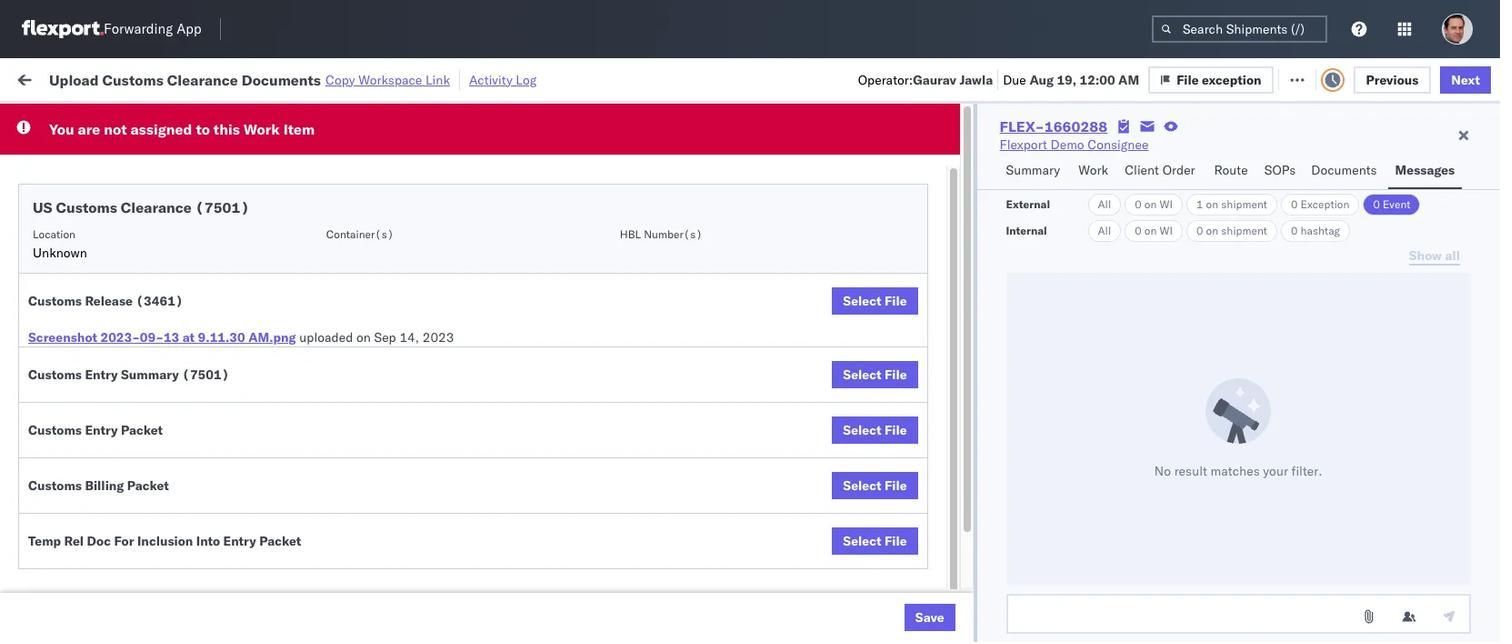 Task type: locate. For each thing, give the bounding box(es) containing it.
0 horizontal spatial numbers
[[1120, 156, 1165, 169]]

numbers right sops button
[[1305, 148, 1350, 162]]

am right the 12:00
[[1119, 71, 1140, 88]]

upload up by:
[[49, 70, 99, 89]]

pst, left 8,
[[355, 382, 382, 399]]

3 schedule delivery appointment button from the top
[[42, 461, 224, 481]]

file
[[1189, 70, 1212, 87], [1177, 71, 1199, 88], [885, 293, 907, 309], [885, 366, 907, 383], [885, 422, 907, 438], [885, 477, 907, 494], [885, 533, 907, 549]]

2 wi from the top
[[1160, 224, 1173, 237]]

documents up in
[[242, 70, 321, 89]]

5 resize handle column header from the left
[[762, 141, 784, 642]]

resize handle column header
[[260, 141, 282, 642], [462, 141, 484, 642], [526, 141, 547, 642], [644, 141, 666, 642], [762, 141, 784, 642], [944, 141, 966, 642], [1089, 141, 1111, 642], [1208, 141, 1229, 642], [1435, 141, 1457, 642], [1454, 141, 1476, 642]]

4,
[[413, 182, 425, 199], [413, 222, 425, 239], [413, 262, 425, 279], [413, 342, 425, 359]]

0 on wi for 0
[[1135, 224, 1173, 237]]

track
[[464, 70, 493, 87]]

numbers
[[1305, 148, 1350, 162], [1120, 156, 1165, 169]]

4 pdt, from the top
[[355, 342, 383, 359]]

msdu7304509
[[1120, 582, 1213, 598]]

1 appointment from the top
[[149, 181, 224, 198]]

schedule delivery appointment up 2023-
[[42, 301, 224, 318]]

ceau7522281, hlxu6269489, hlxu8034992 down 0 on shipment
[[1120, 262, 1402, 278]]

pdt, for first schedule delivery appointment button from the top
[[355, 182, 383, 199]]

5 select file from the top
[[843, 533, 907, 549]]

ceau7522281, hlxu6269489, hlxu8034992 down sops
[[1120, 182, 1402, 198]]

nov for ceau7522281, hlxu6269489, hlxu8034992's schedule pickup from los angeles, ca button
[[386, 262, 410, 279]]

4 hlxu6269489, from the top
[[1217, 382, 1310, 398]]

schedule delivery appointment link for first schedule delivery appointment button from the top
[[42, 181, 224, 199]]

1 vertical spatial confirm
[[42, 542, 88, 558]]

0 vertical spatial documents
[[242, 70, 321, 89]]

entry down 2023-
[[85, 366, 118, 383]]

pm for msdu7304509 schedule pickup from los angeles, ca button
[[331, 582, 351, 599]]

numbers for mbl/mawb numbers
[[1305, 148, 1350, 162]]

4 flex-1889466 from the top
[[1004, 542, 1098, 559]]

5 schedule pickup from los angeles, ca button from the top
[[42, 572, 258, 610]]

los up inclusion
[[164, 492, 184, 509]]

test123456
[[1239, 182, 1315, 199], [1239, 222, 1315, 239], [1239, 262, 1315, 279], [1239, 382, 1315, 399]]

0 vertical spatial confirm
[[42, 492, 88, 509]]

customs inside upload customs clearance documents
[[86, 372, 138, 389]]

pst, left jan
[[355, 582, 382, 599]]

0 exception
[[1291, 197, 1350, 211]]

0 vertical spatial upload
[[49, 70, 99, 89]]

0 vertical spatial gaura
[[1466, 182, 1500, 199]]

schedule down confirm delivery button
[[42, 572, 96, 589]]

hlxu6269489, down 0 on shipment
[[1217, 262, 1310, 278]]

2 vertical spatial schedule delivery appointment button
[[42, 461, 224, 481]]

3 hlxu8034992 from the top
[[1313, 262, 1402, 278]]

1 vertical spatial documents
[[1312, 162, 1377, 178]]

shipment down 1 on shipment
[[1222, 224, 1268, 237]]

2 vertical spatial entry
[[223, 533, 256, 549]]

0 vertical spatial uetu5238478
[[1218, 422, 1306, 438]]

5 select from the top
[[843, 533, 882, 549]]

hlxu6269489, down sops
[[1217, 182, 1310, 198]]

demo down the 1660288
[[1051, 136, 1085, 153]]

4 ocean fcl from the top
[[557, 342, 620, 359]]

4, for ceau7522281, hlxu6269489, hlxu8034992's schedule pickup from los angeles, ca button
[[413, 262, 425, 279]]

schedule delivery appointment button up 2023-
[[42, 301, 224, 321]]

4, for first schedule delivery appointment button from the top
[[413, 182, 425, 199]]

2 select from the top
[[843, 366, 882, 383]]

customs down 'screenshot'
[[28, 366, 82, 383]]

3 1889466 from the top
[[1043, 502, 1098, 519]]

from down the upload customs clearance documents button in the bottom left of the page
[[141, 412, 168, 429]]

1 vertical spatial work
[[244, 120, 280, 138]]

1 11:59 from the top
[[293, 182, 328, 199]]

confirm
[[42, 492, 88, 509], [42, 542, 88, 558]]

clearance up work,
[[167, 70, 238, 89]]

0 horizontal spatial work
[[199, 70, 231, 87]]

los up (3461)
[[171, 252, 192, 269]]

2 appointment from the top
[[149, 301, 224, 318]]

deadline button
[[284, 145, 466, 163]]

0 vertical spatial lhuu7894563,
[[1120, 422, 1214, 438]]

am right 6:00
[[324, 542, 345, 559]]

dec
[[378, 502, 401, 519], [379, 542, 402, 559]]

at left risk
[[362, 70, 374, 87]]

flex-
[[1000, 117, 1045, 135], [1004, 182, 1043, 199], [1004, 222, 1043, 239], [1004, 262, 1043, 279], [1004, 302, 1043, 319], [1004, 342, 1043, 359], [1004, 382, 1043, 399], [1004, 422, 1043, 439], [1004, 462, 1043, 479], [1004, 502, 1043, 519], [1004, 542, 1043, 559], [1004, 582, 1043, 599]]

0 horizontal spatial documents
[[42, 391, 108, 407]]

client inside client order button
[[1125, 162, 1159, 178]]

from for 3rd schedule pickup from los angeles, ca button from the bottom
[[141, 332, 168, 349]]

0 vertical spatial abcdefg78456546
[[1239, 422, 1361, 439]]

los for 3rd schedule pickup from los angeles, ca button from the bottom
[[171, 332, 192, 349]]

4 hlxu8034992 from the top
[[1313, 382, 1402, 398]]

los down the upload customs clearance documents button in the bottom left of the page
[[171, 412, 192, 429]]

schedule up 'unknown'
[[42, 212, 96, 229]]

11:59 pm pdt, nov 4, 2022 for ceau7522281, hlxu6269489, hlxu8034992's schedule pickup from los angeles, ca button
[[293, 262, 460, 279]]

0 vertical spatial wi
[[1160, 197, 1173, 211]]

documents inside upload customs clearance documents
[[42, 391, 108, 407]]

clearance for upload customs clearance documents
[[141, 372, 199, 389]]

result
[[1175, 462, 1208, 479]]

los for ceau7522281, hlxu6269489, hlxu8034992's schedule pickup from los angeles, ca button
[[171, 252, 192, 269]]

3 hlxu6269489, from the top
[[1217, 262, 1310, 278]]

external
[[1006, 197, 1050, 211]]

angeles, inside confirm pickup from los angeles, ca
[[188, 492, 238, 509]]

summary up external
[[1006, 162, 1060, 178]]

los for confirm pickup from los angeles, ca button
[[164, 492, 184, 509]]

3 select file button from the top
[[832, 416, 918, 444]]

4 1889466 from the top
[[1043, 542, 1098, 559]]

2 vertical spatial appointment
[[149, 462, 224, 478]]

schedule delivery appointment up us customs clearance (7501)
[[42, 181, 224, 198]]

0 vertical spatial packet
[[121, 422, 163, 438]]

1 vertical spatial at
[[183, 329, 195, 346]]

select file button for temp rel doc for inclusion into entry packet
[[832, 527, 918, 555]]

schedule pickup from los angeles, ca
[[42, 212, 245, 247], [42, 252, 245, 287], [42, 332, 245, 367], [42, 412, 245, 447], [42, 572, 245, 607]]

1 vertical spatial demo
[[726, 582, 759, 599]]

entry right into
[[223, 533, 256, 549]]

0 on wi
[[1135, 197, 1173, 211], [1135, 224, 1173, 237]]

1 horizontal spatial am
[[1119, 71, 1140, 88]]

pst, for 4:00
[[347, 502, 374, 519]]

2022
[[428, 182, 460, 199], [428, 222, 460, 239], [428, 262, 460, 279], [428, 342, 460, 359], [427, 382, 459, 399], [427, 502, 459, 519], [428, 542, 460, 559]]

maeu9736123
[[1239, 582, 1331, 599]]

ceau7522281, hlxu6269489, hlxu8034992 for schedule pickup from los angeles, ca
[[1120, 262, 1402, 278]]

my work
[[18, 66, 99, 91]]

0 vertical spatial 0 on wi
[[1135, 197, 1173, 211]]

1 vertical spatial entry
[[85, 422, 118, 438]]

2 horizontal spatial work
[[1079, 162, 1109, 178]]

1 vertical spatial all button
[[1088, 220, 1121, 242]]

hlxu6269489, up the your
[[1217, 382, 1310, 398]]

2 resize handle column header from the left
[[462, 141, 484, 642]]

client inside client name "button"
[[675, 148, 704, 162]]

1 horizontal spatial flexport
[[1000, 136, 1047, 153]]

dec left 24,
[[379, 542, 402, 559]]

select file button for customs entry summary (7501)
[[832, 361, 918, 388]]

0 vertical spatial demo
[[1051, 136, 1085, 153]]

shipment
[[1222, 197, 1268, 211], [1222, 224, 1268, 237]]

location
[[33, 227, 75, 241]]

0 vertical spatial summary
[[1006, 162, 1060, 178]]

file exception
[[1189, 70, 1274, 87], [1177, 71, 1262, 88]]

4 select file button from the top
[[832, 472, 918, 499]]

filter.
[[1292, 462, 1323, 479]]

id
[[998, 148, 1009, 162]]

ca for ceau7522281, hlxu6269489, hlxu8034992's schedule pickup from los angeles, ca button
[[42, 271, 59, 287]]

1 vertical spatial uetu5238478
[[1218, 462, 1306, 478]]

select file button
[[832, 287, 918, 315], [832, 361, 918, 388], [832, 416, 918, 444], [832, 472, 918, 499], [832, 527, 918, 555]]

shipment up 0 on shipment
[[1222, 197, 1268, 211]]

pdt, for 3rd schedule pickup from los angeles, ca button from the bottom
[[355, 342, 383, 359]]

flex-1660288
[[1000, 117, 1108, 135]]

ca inside confirm pickup from los angeles, ca
[[42, 511, 59, 527]]

0 vertical spatial schedule delivery appointment button
[[42, 181, 224, 201]]

2 schedule pickup from los angeles, ca button from the top
[[42, 251, 258, 290]]

packet for customs entry packet
[[121, 422, 163, 438]]

(7501) for customs entry summary (7501)
[[182, 366, 229, 383]]

los down inclusion
[[171, 572, 192, 589]]

gaurav
[[913, 71, 957, 88]]

pst, for 11:00
[[355, 382, 382, 399]]

los inside confirm pickup from los angeles, ca
[[164, 492, 184, 509]]

file for customs billing packet
[[885, 477, 907, 494]]

schedule delivery appointment link up confirm pickup from los angeles, ca
[[42, 461, 224, 479]]

ceau7522281, hlxu6269489, hlxu8034992 up the your
[[1120, 382, 1402, 398]]

5 ca from the top
[[42, 511, 59, 527]]

4, down 'deadline' button at the top left of page
[[413, 182, 425, 199]]

1 horizontal spatial numbers
[[1305, 148, 1350, 162]]

schedule delivery appointment up confirm pickup from los angeles, ca
[[42, 462, 224, 478]]

2 all button from the top
[[1088, 220, 1121, 242]]

select file for customs billing packet
[[843, 477, 907, 494]]

1 fcl from the top
[[597, 182, 620, 199]]

from inside confirm pickup from los angeles, ca
[[134, 492, 161, 509]]

documents for upload customs clearance documents
[[42, 391, 108, 407]]

1 vertical spatial wi
[[1160, 224, 1173, 237]]

risk
[[377, 70, 398, 87]]

11:59
[[293, 182, 328, 199], [293, 222, 328, 239], [293, 262, 328, 279], [293, 342, 328, 359], [293, 582, 328, 599]]

from for schedule pickup from los angeles, ca button for lhuu7894563, uetu5238478
[[141, 412, 168, 429]]

pst,
[[355, 382, 382, 399], [347, 502, 374, 519], [348, 542, 375, 559], [355, 582, 382, 599]]

2 select file button from the top
[[832, 361, 918, 388]]

omkar for 1846748
[[1466, 262, 1500, 279]]

0 vertical spatial flexport
[[1000, 136, 1047, 153]]

1 vertical spatial (7501)
[[182, 366, 229, 383]]

all button for internal
[[1088, 220, 1121, 242]]

2 vertical spatial schedule delivery appointment link
[[42, 461, 224, 479]]

ca for 5th schedule pickup from los angeles, ca button from the bottom
[[42, 231, 59, 247]]

1 hlxu8034992 from the top
[[1313, 182, 1402, 198]]

0 vertical spatial clearance
[[167, 70, 238, 89]]

documents button
[[1304, 154, 1388, 189]]

2 hlxu8034992 from the top
[[1313, 222, 1402, 238]]

3 ceau7522281, from the top
[[1120, 262, 1214, 278]]

appointment up us customs clearance (7501)
[[149, 181, 224, 198]]

messages
[[1396, 162, 1455, 178]]

flex id button
[[966, 145, 1093, 163]]

2 schedule pickup from los angeles, ca from the top
[[42, 252, 245, 287]]

ceau7522281, for upload customs clearance documents
[[1120, 382, 1214, 398]]

delivery inside button
[[92, 542, 138, 558]]

3 schedule delivery appointment from the top
[[42, 462, 224, 478]]

1 vertical spatial schedule delivery appointment button
[[42, 301, 224, 321]]

0 vertical spatial schedule delivery appointment
[[42, 181, 224, 198]]

test123456 down 0 exception
[[1239, 222, 1315, 239]]

container(s)
[[326, 227, 394, 241]]

2 schedule pickup from los angeles, ca link from the top
[[42, 251, 258, 288]]

schedule left 2023-
[[42, 332, 96, 349]]

0 vertical spatial work
[[199, 70, 231, 87]]

location unknown
[[33, 227, 87, 261]]

1 horizontal spatial flexport demo consignee
[[1000, 136, 1149, 153]]

work right this
[[244, 120, 280, 138]]

schedule down the location on the top left of the page
[[42, 252, 96, 269]]

billing
[[85, 477, 124, 494]]

schedule delivery appointment link up 2023-
[[42, 301, 224, 319]]

schedule pickup from los angeles, ca button for lhuu7894563, uetu5238478
[[42, 411, 258, 450]]

schedule pickup from los angeles, ca link for msdu7304509
[[42, 572, 258, 608]]

customs up the customs billing packet
[[28, 422, 82, 438]]

2 vertical spatial documents
[[42, 391, 108, 407]]

4 select from the top
[[843, 477, 882, 494]]

summary inside button
[[1006, 162, 1060, 178]]

1 horizontal spatial demo
[[1051, 136, 1085, 153]]

ceau7522281, hlxu6269489, hlxu8034992 down 1 on shipment
[[1120, 222, 1402, 238]]

angeles,
[[195, 212, 245, 229], [195, 252, 245, 269], [195, 332, 245, 349], [195, 412, 245, 429], [188, 492, 238, 509], [195, 572, 245, 589]]

schedule delivery appointment link for first schedule delivery appointment button from the bottom of the page
[[42, 461, 224, 479]]

1 vertical spatial upload
[[42, 372, 83, 389]]

0 vertical spatial shipment
[[1222, 197, 1268, 211]]

5 schedule from the top
[[42, 332, 96, 349]]

2 hlxu6269489, from the top
[[1217, 222, 1310, 238]]

4 11:59 pm pdt, nov 4, 2022 from the top
[[293, 342, 460, 359]]

upload
[[49, 70, 99, 89], [42, 372, 83, 389]]

4, up 14,
[[413, 262, 425, 279]]

appointment up "confirm pickup from los angeles, ca" link
[[149, 462, 224, 478]]

ceau7522281, for schedule pickup from los angeles, ca
[[1120, 262, 1214, 278]]

0 horizontal spatial client
[[675, 148, 704, 162]]

1 schedule delivery appointment button from the top
[[42, 181, 224, 201]]

0 horizontal spatial am
[[324, 542, 345, 559]]

numbers inside button
[[1305, 148, 1350, 162]]

3 ceau7522281, hlxu6269489, hlxu8034992 from the top
[[1120, 262, 1402, 278]]

work button
[[1071, 154, 1118, 189]]

hlxu8034992 for upload customs clearance documents
[[1313, 382, 1402, 398]]

7 resize handle column header from the left
[[1089, 141, 1111, 642]]

(7501) down 9.11.30
[[182, 366, 229, 383]]

work
[[52, 66, 99, 91]]

ocean fcl for ceau7522281, hlxu6269489, hlxu8034992's schedule pickup from los angeles, ca button
[[557, 262, 620, 279]]

client order button
[[1118, 154, 1207, 189]]

doc
[[87, 533, 111, 549]]

pickup inside confirm pickup from los angeles, ca
[[92, 492, 131, 509]]

4, right the container(s)
[[413, 222, 425, 239]]

1 flex-1889466 from the top
[[1004, 422, 1098, 439]]

2 schedule delivery appointment button from the top
[[42, 301, 224, 321]]

hlxu6269489, for upload customs clearance documents
[[1217, 382, 1310, 398]]

3 ocean fcl from the top
[[557, 262, 620, 279]]

select file button for customs release (3461)
[[832, 287, 918, 315]]

2 vertical spatial schedule delivery appointment
[[42, 462, 224, 478]]

0 event
[[1374, 197, 1411, 211]]

numbers down container
[[1120, 156, 1165, 169]]

0 vertical spatial lhuu7894563, uetu5238478
[[1120, 422, 1306, 438]]

work right import
[[199, 70, 231, 87]]

2 gaura from the top
[[1466, 302, 1500, 319]]

schedule delivery appointment button down workitem button
[[42, 181, 224, 201]]

no result matches your filter.
[[1155, 462, 1323, 479]]

1 11:59 pm pdt, nov 4, 2022 from the top
[[293, 182, 460, 199]]

5 select file button from the top
[[832, 527, 918, 555]]

los right 09-
[[171, 332, 192, 349]]

omkar
[[1466, 262, 1500, 279], [1466, 502, 1500, 519]]

1 horizontal spatial work
[[244, 120, 280, 138]]

schedule delivery appointment link
[[42, 181, 224, 199], [42, 301, 224, 319], [42, 461, 224, 479]]

upload customs clearance documents link
[[42, 371, 258, 408]]

1 vertical spatial dec
[[379, 542, 402, 559]]

bookings
[[793, 582, 846, 599]]

1 horizontal spatial summary
[[1006, 162, 1060, 178]]

0 vertical spatial (7501)
[[195, 198, 249, 216]]

1 all button from the top
[[1088, 194, 1121, 216]]

0 vertical spatial omkar
[[1466, 262, 1500, 279]]

1 vertical spatial schedule delivery appointment link
[[42, 301, 224, 319]]

batch
[[1398, 70, 1434, 87]]

pdt,
[[355, 182, 383, 199], [355, 222, 383, 239], [355, 262, 383, 279], [355, 342, 383, 359]]

2022 for the upload customs clearance documents button in the bottom left of the page
[[427, 382, 459, 399]]

filtered
[[18, 111, 62, 128]]

4 schedule pickup from los angeles, ca button from the top
[[42, 411, 258, 450]]

test123456 down sops
[[1239, 182, 1315, 199]]

hbl
[[620, 227, 641, 241]]

ca for msdu7304509 schedule pickup from los angeles, ca button
[[42, 591, 59, 607]]

1 vertical spatial gaura
[[1466, 302, 1500, 319]]

2023 right 14,
[[423, 329, 454, 346]]

resize handle column header for client name
[[762, 141, 784, 642]]

1 vertical spatial summary
[[121, 366, 179, 383]]

demo left bookings
[[726, 582, 759, 599]]

1 vertical spatial schedule delivery appointment
[[42, 301, 224, 318]]

1 1846748 from the top
[[1043, 182, 1098, 199]]

0 horizontal spatial summary
[[121, 366, 179, 383]]

0 vertical spatial flexport demo consignee
[[1000, 136, 1149, 153]]

pst, down 4:00 pm pst, dec 23, 2022
[[348, 542, 375, 559]]

customs
[[102, 70, 164, 89], [56, 198, 117, 216], [28, 293, 82, 309], [28, 366, 82, 383], [86, 372, 138, 389], [28, 422, 82, 438], [28, 477, 82, 494]]

ca up temp
[[42, 511, 59, 527]]

packet
[[121, 422, 163, 438], [127, 477, 169, 494], [259, 533, 301, 549]]

batch action button
[[1370, 65, 1489, 92]]

0 horizontal spatial flexport demo consignee
[[675, 582, 824, 599]]

1 select file from the top
[[843, 293, 907, 309]]

ca down us
[[42, 231, 59, 247]]

confirm delivery button
[[42, 541, 138, 561]]

upload down 'screenshot'
[[42, 372, 83, 389]]

11:59 pm pdt, nov 4, 2022 for 3rd schedule pickup from los angeles, ca button from the bottom
[[293, 342, 460, 359]]

schedule delivery appointment link down workitem button
[[42, 181, 224, 199]]

4 4, from the top
[[413, 342, 425, 359]]

due aug 19, 12:00 am
[[1003, 71, 1140, 88]]

angeles, for schedule pickup from los angeles, ca button for lhuu7894563, uetu5238478
[[195, 412, 245, 429]]

test123456 up the your
[[1239, 382, 1315, 399]]

test123456 down the 0 hashtag
[[1239, 262, 1315, 279]]

0 vertical spatial entry
[[85, 366, 118, 383]]

uetu5238478 up the your
[[1218, 422, 1306, 438]]

3 pdt, from the top
[[355, 262, 383, 279]]

clearance for upload customs clearance documents copy workspace link
[[167, 70, 238, 89]]

customs left billing
[[28, 477, 82, 494]]

flex-1893174 button
[[975, 578, 1102, 603], [975, 578, 1102, 603]]

at right 13
[[183, 329, 195, 346]]

4:00
[[293, 502, 320, 519]]

1 horizontal spatial at
[[362, 70, 374, 87]]

2 fcl from the top
[[597, 222, 620, 239]]

4 11:59 from the top
[[293, 342, 328, 359]]

pm for the upload customs clearance documents button in the bottom left of the page
[[331, 382, 351, 399]]

0 vertical spatial dec
[[378, 502, 401, 519]]

2 omkar from the top
[[1466, 502, 1500, 519]]

2 all from the top
[[1098, 224, 1111, 237]]

1 shipment from the top
[[1222, 197, 1268, 211]]

customs up the location on the top left of the page
[[56, 198, 117, 216]]

3 appointment from the top
[[149, 462, 224, 478]]

nov
[[386, 182, 410, 199], [386, 222, 410, 239], [386, 262, 410, 279], [386, 342, 410, 359], [385, 382, 409, 399]]

0 horizontal spatial at
[[183, 329, 195, 346]]

customs up 'screenshot'
[[28, 293, 82, 309]]

upload for upload customs clearance documents
[[42, 372, 83, 389]]

5 flex-1846748 from the top
[[1004, 342, 1098, 359]]

1 vertical spatial flexport demo consignee
[[675, 582, 824, 599]]

from for confirm pickup from los angeles, ca button
[[134, 492, 161, 509]]

schedule down customs entry packet
[[42, 462, 96, 478]]

2023 right 12,
[[432, 582, 463, 599]]

1 confirm from the top
[[42, 492, 88, 509]]

1 ceau7522281, hlxu6269489, hlxu8034992 from the top
[[1120, 182, 1402, 198]]

sops button
[[1257, 154, 1304, 189]]

pickup for confirm pickup from los angeles, ca button
[[92, 492, 131, 509]]

0 left the hashtag
[[1291, 224, 1298, 237]]

pickup for 5th schedule pickup from los angeles, ca button from the bottom
[[99, 212, 138, 229]]

1 vertical spatial abcdefg78456546
[[1239, 462, 1361, 479]]

1 gaura from the top
[[1466, 182, 1500, 199]]

your
[[1263, 462, 1289, 479]]

1 vertical spatial packet
[[127, 477, 169, 494]]

schedule delivery appointment button
[[42, 181, 224, 201], [42, 301, 224, 321], [42, 461, 224, 481]]

on
[[446, 70, 460, 87], [1145, 197, 1157, 211], [1206, 197, 1219, 211], [1145, 224, 1157, 237], [1206, 224, 1219, 237], [356, 329, 371, 346]]

customs down 2023-
[[86, 372, 138, 389]]

6 ocean fcl from the top
[[557, 502, 620, 519]]

clearance inside upload customs clearance documents
[[141, 372, 199, 389]]

5 schedule pickup from los angeles, ca link from the top
[[42, 572, 258, 608]]

1 vertical spatial omkar
[[1466, 502, 1500, 519]]

1 4, from the top
[[413, 182, 425, 199]]

2 vertical spatial clearance
[[141, 372, 199, 389]]

0 vertical spatial all button
[[1088, 194, 1121, 216]]

client left name
[[675, 148, 704, 162]]

0 vertical spatial schedule delivery appointment link
[[42, 181, 224, 199]]

upload inside upload customs clearance documents
[[42, 372, 83, 389]]

all for internal
[[1098, 224, 1111, 237]]

6 resize handle column header from the left
[[944, 141, 966, 642]]

0 vertical spatial 2023
[[423, 329, 454, 346]]

pst, up "6:00 am pst, dec 24, 2022"
[[347, 502, 374, 519]]

all button
[[1088, 194, 1121, 216], [1088, 220, 1121, 242]]

1 horizontal spatial client
[[1125, 162, 1159, 178]]

0 vertical spatial appointment
[[149, 181, 224, 198]]

4 ceau7522281, hlxu6269489, hlxu8034992 from the top
[[1120, 382, 1402, 398]]

resize handle column header for mbl/mawb numbers
[[1435, 141, 1457, 642]]

fcl for the upload customs clearance documents button in the bottom left of the page
[[597, 382, 620, 399]]

from up (3461)
[[141, 252, 168, 269]]

0 horizontal spatial flexport
[[675, 582, 722, 599]]

:
[[132, 112, 135, 126]]

9.11.30
[[198, 329, 245, 346]]

0 down client order
[[1135, 197, 1142, 211]]

packet down 4:00
[[259, 533, 301, 549]]

1 schedule delivery appointment link from the top
[[42, 181, 224, 199]]

schedule pickup from los angeles, ca button
[[42, 211, 258, 250], [42, 251, 258, 290], [42, 331, 258, 370], [42, 411, 258, 450], [42, 572, 258, 610]]

select file for customs entry summary (7501)
[[843, 366, 907, 383]]

numbers inside container numbers
[[1120, 156, 1165, 169]]

documents up customs entry packet
[[42, 391, 108, 407]]

4 schedule pickup from los angeles, ca link from the top
[[42, 411, 258, 448]]

schedule pickup from los angeles, ca link for ceau7522281, hlxu6269489, hlxu8034992
[[42, 251, 258, 288]]

select file button for customs billing packet
[[832, 472, 918, 499]]

pst, for 6:00
[[348, 542, 375, 559]]

2 pdt, from the top
[[355, 222, 383, 239]]

hlxu8034992
[[1313, 182, 1402, 198], [1313, 222, 1402, 238], [1313, 262, 1402, 278], [1313, 382, 1402, 398]]

24,
[[406, 542, 425, 559]]

2 ceau7522281, from the top
[[1120, 222, 1214, 238]]

hlxu6269489, down 1 on shipment
[[1217, 222, 1310, 238]]

import
[[154, 70, 196, 87]]

entry down upload customs clearance documents
[[85, 422, 118, 438]]

due
[[1003, 71, 1026, 88]]

1 vertical spatial lhuu7894563,
[[1120, 462, 1214, 478]]

10 resize handle column header from the left
[[1454, 141, 1476, 642]]

1 all from the top
[[1098, 197, 1111, 211]]

copy workspace link button
[[326, 71, 450, 88]]

appointment for first schedule delivery appointment button from the bottom of the page's schedule delivery appointment link
[[149, 462, 224, 478]]

hbl number(s)
[[620, 227, 703, 241]]

uetu5238478 right result
[[1218, 462, 1306, 478]]

pickup for 3rd schedule pickup from los angeles, ca button from the bottom
[[99, 332, 138, 349]]

0 on shipment
[[1197, 224, 1268, 237]]

11:00
[[293, 382, 328, 399]]

forwarding app
[[104, 20, 202, 38]]

select file for customs entry packet
[[843, 422, 907, 438]]

1 schedule pickup from los angeles, ca from the top
[[42, 212, 245, 247]]

from up the temp rel doc for inclusion into entry packet
[[134, 492, 161, 509]]

from down workitem button
[[141, 212, 168, 229]]

0 vertical spatial all
[[1098, 197, 1111, 211]]

from down the temp rel doc for inclusion into entry packet
[[141, 572, 168, 589]]

delivery
[[99, 181, 146, 198], [99, 301, 146, 318], [99, 462, 146, 478], [92, 542, 138, 558]]

client down container
[[1125, 162, 1159, 178]]

customs billing packet
[[28, 477, 169, 494]]

1 vertical spatial clearance
[[121, 198, 192, 216]]

wi
[[1160, 197, 1173, 211], [1160, 224, 1173, 237]]

jawla
[[960, 71, 993, 88]]

schedule delivery appointment for schedule delivery appointment link corresponding to second schedule delivery appointment button from the bottom of the page
[[42, 301, 224, 318]]

ceau7522281, hlxu6269489, hlxu8034992 for upload customs clearance documents
[[1120, 382, 1402, 398]]

1 vertical spatial all
[[1098, 224, 1111, 237]]

1 horizontal spatial documents
[[242, 70, 321, 89]]

angeles, for confirm pickup from los angeles, ca button
[[188, 492, 238, 509]]

1 0 on wi from the top
[[1135, 197, 1173, 211]]

1 lhuu7894563, uetu5238478 from the top
[[1120, 422, 1306, 438]]

1 vertical spatial appointment
[[149, 301, 224, 318]]

schedule pickup from los angeles, ca for ceau7522281, hlxu6269489, hlxu8034992
[[42, 252, 245, 287]]

packet down the upload customs clearance documents button in the bottom left of the page
[[121, 422, 163, 438]]

omkar for 1889466
[[1466, 502, 1500, 519]]

from right 2023-
[[141, 332, 168, 349]]

2 shipment from the top
[[1222, 224, 1268, 237]]

2022 for confirm delivery button
[[428, 542, 460, 559]]

0 left exception
[[1291, 197, 1298, 211]]

dec left 23,
[[378, 502, 401, 519]]

fcl for 3rd schedule pickup from los angeles, ca button from the bottom
[[597, 342, 620, 359]]

nov for the upload customs clearance documents button in the bottom left of the page
[[385, 382, 409, 399]]

temp
[[28, 533, 61, 549]]

1 vertical spatial 0 on wi
[[1135, 224, 1173, 237]]

0 hashtag
[[1291, 224, 1340, 237]]

1 vertical spatial lhuu7894563, uetu5238478
[[1120, 462, 1306, 478]]

1889466
[[1043, 422, 1098, 439], [1043, 462, 1098, 479], [1043, 502, 1098, 519], [1043, 542, 1098, 559]]

documents inside button
[[1312, 162, 1377, 178]]

flex-1846748 button
[[975, 178, 1102, 203], [975, 178, 1102, 203], [975, 218, 1102, 243], [975, 218, 1102, 243], [975, 258, 1102, 283], [975, 258, 1102, 283], [975, 298, 1102, 323], [975, 298, 1102, 323], [975, 338, 1102, 363], [975, 338, 1102, 363], [975, 378, 1102, 403], [975, 378, 1102, 403]]

(0)
[[296, 70, 320, 87]]

5 ocean fcl from the top
[[557, 382, 620, 399]]

0 horizontal spatial demo
[[726, 582, 759, 599]]

numbers for container numbers
[[1120, 156, 1165, 169]]

confirm inside confirm delivery link
[[42, 542, 88, 558]]

flex-1889466 for confirm pickup from los angeles, ca
[[1004, 502, 1098, 519]]

delivery for confirm delivery button
[[92, 542, 138, 558]]

1 vertical spatial shipment
[[1222, 224, 1268, 237]]

6:00 am pst, dec 24, 2022
[[293, 542, 460, 559]]

packet right billing
[[127, 477, 169, 494]]

5 fcl from the top
[[597, 382, 620, 399]]

bosch
[[675, 182, 711, 199], [793, 182, 829, 199], [675, 222, 711, 239], [675, 262, 711, 279], [793, 262, 829, 279], [793, 302, 829, 319], [675, 342, 711, 359], [793, 342, 829, 359], [675, 382, 711, 399], [793, 382, 829, 399], [793, 422, 829, 439], [793, 462, 829, 479], [675, 502, 711, 519], [793, 502, 829, 519], [793, 542, 829, 559]]

2 horizontal spatial documents
[[1312, 162, 1377, 178]]

ca down 'screenshot'
[[42, 351, 59, 367]]

hlxu6269489, for schedule pickup from los angeles, ca
[[1217, 262, 1310, 278]]

entry for packet
[[85, 422, 118, 438]]

entry for summary
[[85, 366, 118, 383]]

lhuu7894563, uetu5238478
[[1120, 422, 1306, 438], [1120, 462, 1306, 478]]

confirm inside confirm pickup from los angeles, ca
[[42, 492, 88, 509]]

los down workitem button
[[171, 212, 192, 229]]

1 resize handle column header from the left
[[260, 141, 282, 642]]

select for customs billing packet
[[843, 477, 882, 494]]

flex-1889466 for schedule pickup from los angeles, ca
[[1004, 422, 1098, 439]]

clearance down 13
[[141, 372, 199, 389]]

4 schedule pickup from los angeles, ca from the top
[[42, 412, 245, 447]]

clearance down workitem button
[[121, 198, 192, 216]]

schedule up 'screenshot'
[[42, 301, 96, 318]]

4, right sep
[[413, 342, 425, 359]]

pm for confirm pickup from los angeles, ca button
[[324, 502, 344, 519]]

ca down temp
[[42, 591, 59, 607]]

None text field
[[1006, 594, 1471, 634]]



Task type: describe. For each thing, give the bounding box(es) containing it.
screenshot 2023-09-13 at 9.11.30 am.png link
[[28, 328, 296, 346]]

2 1846748 from the top
[[1043, 222, 1098, 239]]

item
[[283, 120, 315, 138]]

us customs clearance (7501)
[[33, 198, 249, 216]]

from for ceau7522281, hlxu6269489, hlxu8034992's schedule pickup from los angeles, ca button
[[141, 252, 168, 269]]

mbl/mawb numbers button
[[1229, 145, 1439, 163]]

187
[[419, 70, 443, 87]]

are
[[78, 120, 100, 138]]

matches
[[1211, 462, 1260, 479]]

13
[[164, 329, 179, 346]]

test123456 for schedule delivery appointment
[[1239, 182, 1315, 199]]

inclusion
[[137, 533, 193, 549]]

from for 5th schedule pickup from los angeles, ca button from the bottom
[[141, 212, 168, 229]]

8 schedule from the top
[[42, 572, 96, 589]]

1 uetu5238478 from the top
[[1218, 422, 1306, 438]]

workspace
[[359, 71, 422, 88]]

resize handle column header for workitem
[[260, 141, 282, 642]]

schedule pickup from los angeles, ca link for lhuu7894563, uetu5238478
[[42, 411, 258, 448]]

0 left event
[[1374, 197, 1380, 211]]

delivery for first schedule delivery appointment button from the top
[[99, 181, 146, 198]]

2 schedule from the top
[[42, 212, 96, 229]]

hlxu6269489, for schedule delivery appointment
[[1217, 182, 1310, 198]]

hlxu8034992 for schedule delivery appointment
[[1313, 182, 1402, 198]]

exception
[[1301, 197, 1350, 211]]

mbl/mawb
[[1239, 148, 1302, 162]]

route button
[[1207, 154, 1257, 189]]

container numbers button
[[1111, 137, 1211, 170]]

2 lhuu7894563, uetu5238478 from the top
[[1120, 462, 1306, 478]]

link
[[426, 71, 450, 88]]

name
[[707, 148, 736, 162]]

Search Work text field
[[888, 65, 1086, 92]]

you
[[49, 120, 74, 138]]

us
[[33, 198, 52, 216]]

customs up :
[[102, 70, 164, 89]]

client name
[[675, 148, 736, 162]]

test123456 for upload customs clearance documents
[[1239, 382, 1315, 399]]

client order
[[1125, 162, 1196, 178]]

resize handle column header for mode
[[644, 141, 666, 642]]

angeles, for msdu7304509 schedule pickup from los angeles, ca button
[[195, 572, 245, 589]]

1 flex-1846748 from the top
[[1004, 182, 1098, 199]]

confirm pickup from los angeles, ca link
[[42, 492, 258, 528]]

select file for temp rel doc for inclusion into entry packet
[[843, 533, 907, 549]]

to
[[196, 120, 210, 138]]

2 flex-1889466 from the top
[[1004, 462, 1098, 479]]

nov for 3rd schedule pickup from los angeles, ca button from the bottom
[[386, 342, 410, 359]]

2 11:59 from the top
[[293, 222, 328, 239]]

1 vertical spatial am
[[324, 542, 345, 559]]

2 4, from the top
[[413, 222, 425, 239]]

2022 for ceau7522281, hlxu6269489, hlxu8034992's schedule pickup from los angeles, ca button
[[428, 262, 460, 279]]

2022 for confirm pickup from los angeles, ca button
[[427, 502, 459, 519]]

consignee inside button
[[793, 148, 845, 162]]

consignee button
[[784, 145, 948, 163]]

schedule pickup from los angeles, ca button for msdu7304509
[[42, 572, 258, 610]]

flex
[[975, 148, 995, 162]]

select for customs entry summary (7501)
[[843, 366, 882, 383]]

6 flex-1846748 from the top
[[1004, 382, 1098, 399]]

upload for upload customs clearance documents copy workspace link
[[49, 70, 99, 89]]

customs release (3461)
[[28, 293, 183, 309]]

2022 for 3rd schedule pickup from los angeles, ca button from the bottom
[[428, 342, 460, 359]]

0 on wi for 1
[[1135, 197, 1173, 211]]

23,
[[405, 502, 424, 519]]

resize handle column header for deadline
[[462, 141, 484, 642]]

19,
[[1057, 71, 1077, 88]]

select file for customs release (3461)
[[843, 293, 907, 309]]

previous
[[1366, 71, 1419, 88]]

6 1846748 from the top
[[1043, 382, 1098, 399]]

save button
[[905, 604, 955, 631]]

hashtag
[[1301, 224, 1340, 237]]

3 schedule from the top
[[42, 252, 96, 269]]

(3461)
[[136, 293, 183, 309]]

flex-1660288 link
[[1000, 117, 1108, 135]]

los for msdu7304509 schedule pickup from los angeles, ca button
[[171, 572, 192, 589]]

progress
[[285, 112, 330, 126]]

11:00 pm pst, nov 8, 2022
[[293, 382, 459, 399]]

0 vertical spatial at
[[362, 70, 374, 87]]

all for external
[[1098, 197, 1111, 211]]

select for customs entry packet
[[843, 422, 882, 438]]

ceau7522281, hlxu6269489, hlxu8034992 for schedule delivery appointment
[[1120, 182, 1402, 198]]

4 1846748 from the top
[[1043, 302, 1098, 319]]

clearance for us customs clearance (7501)
[[121, 198, 192, 216]]

3 schedule pickup from los angeles, ca button from the top
[[42, 331, 258, 370]]

6 schedule from the top
[[42, 412, 96, 429]]

select for temp rel doc for inclusion into entry packet
[[843, 533, 882, 549]]

order
[[1163, 162, 1196, 178]]

select file button for customs entry packet
[[832, 416, 918, 444]]

workitem button
[[11, 145, 264, 163]]

for
[[175, 112, 189, 126]]

fcl for msdu7304509 schedule pickup from los angeles, ca button
[[597, 582, 620, 599]]

customs entry packet
[[28, 422, 163, 438]]

2 vertical spatial work
[[1079, 162, 1109, 178]]

ocean fcl for first schedule delivery appointment button from the top
[[557, 182, 620, 199]]

delivery for first schedule delivery appointment button from the bottom of the page
[[99, 462, 146, 478]]

my
[[18, 66, 47, 91]]

5 1846748 from the top
[[1043, 342, 1098, 359]]

ceau7522281, for schedule delivery appointment
[[1120, 182, 1214, 198]]

jan
[[385, 582, 406, 599]]

Search Shipments (/) text field
[[1152, 15, 1328, 43]]

1889466 for schedule pickup from los angeles, ca
[[1043, 422, 1098, 439]]

assigned
[[130, 120, 192, 138]]

11:59 pm pst, jan 12, 2023
[[293, 582, 463, 599]]

pdt, for ceau7522281, hlxu6269489, hlxu8034992's schedule pickup from los angeles, ca button
[[355, 262, 383, 279]]

2 lhuu7894563, from the top
[[1120, 462, 1214, 478]]

2 flex-1846748 from the top
[[1004, 222, 1098, 239]]

pm for ceau7522281, hlxu6269489, hlxu8034992's schedule pickup from los angeles, ca button
[[331, 262, 351, 279]]

los for schedule pickup from los angeles, ca button for lhuu7894563, uetu5238478
[[171, 412, 192, 429]]

1 vertical spatial 2023
[[432, 582, 463, 599]]

sops
[[1265, 162, 1296, 178]]

file for temp rel doc for inclusion into entry packet
[[885, 533, 907, 549]]

ocean fcl for confirm pickup from los angeles, ca button
[[557, 502, 620, 519]]

delivery for second schedule delivery appointment button from the bottom of the page
[[99, 301, 146, 318]]

1889466 for confirm delivery
[[1043, 542, 1098, 559]]

confirm pickup from los angeles, ca
[[42, 492, 238, 527]]

7 schedule from the top
[[42, 462, 96, 478]]

3 resize handle column header from the left
[[526, 141, 547, 642]]

pickup for msdu7304509 schedule pickup from los angeles, ca button
[[99, 572, 138, 589]]

ocean fcl for 3rd schedule pickup from los angeles, ca button from the bottom
[[557, 342, 620, 359]]

log
[[516, 71, 537, 88]]

not
[[104, 120, 127, 138]]

schedule pickup from los angeles, ca for msdu7304509
[[42, 572, 245, 607]]

4 schedule from the top
[[42, 301, 96, 318]]

import work
[[154, 70, 231, 87]]

2 1889466 from the top
[[1043, 462, 1098, 479]]

pm for 3rd schedule pickup from los angeles, ca button from the bottom
[[331, 342, 351, 359]]

this
[[214, 120, 240, 138]]

ocean fcl for the upload customs clearance documents button in the bottom left of the page
[[557, 382, 620, 399]]

mode
[[557, 148, 584, 162]]

11:59 for ceau7522281, hlxu6269489, hlxu8034992's schedule pickup from los angeles, ca button
[[293, 262, 328, 279]]

copy
[[326, 71, 355, 88]]

12,
[[409, 582, 429, 599]]

select for customs release (3461)
[[843, 293, 882, 309]]

angeles, for ceau7522281, hlxu6269489, hlxu8034992's schedule pickup from los angeles, ca button
[[195, 252, 245, 269]]

2 ocean fcl from the top
[[557, 222, 620, 239]]

1 schedule from the top
[[42, 181, 96, 198]]

1660288
[[1045, 117, 1108, 135]]

filtered by:
[[18, 111, 83, 128]]

0 down client order button
[[1135, 224, 1142, 237]]

import work button
[[147, 58, 238, 99]]

action
[[1437, 70, 1477, 87]]

angeles, for 5th schedule pickup from los angeles, ca button from the bottom
[[195, 212, 245, 229]]

3 schedule pickup from los angeles, ca link from the top
[[42, 331, 258, 368]]

activity log
[[469, 71, 537, 88]]

3 flex-1846748 from the top
[[1004, 262, 1098, 279]]

mbl/mawb numbers
[[1239, 148, 1350, 162]]

2 uetu5238478 from the top
[[1218, 462, 1306, 478]]

schedule delivery appointment link for second schedule delivery appointment button from the bottom of the page
[[42, 301, 224, 319]]

temp rel doc for inclusion into entry packet
[[28, 533, 301, 549]]

2 ceau7522281, hlxu6269489, hlxu8034992 from the top
[[1120, 222, 1402, 238]]

deadline
[[293, 148, 337, 162]]

resize handle column header for container numbers
[[1208, 141, 1229, 642]]

flex-1889466 for confirm delivery
[[1004, 542, 1098, 559]]

operator: gaurav jawla
[[858, 71, 993, 88]]

1 schedule pickup from los angeles, ca link from the top
[[42, 211, 258, 248]]

shipment for 1 on shipment
[[1222, 197, 1268, 211]]

1893174
[[1043, 582, 1098, 599]]

aug
[[1030, 71, 1054, 88]]

upload customs clearance documents button
[[42, 371, 258, 410]]

client for client name
[[675, 148, 704, 162]]

workitem
[[20, 148, 68, 162]]

ocean fcl for msdu7304509 schedule pickup from los angeles, ca button
[[557, 582, 620, 599]]

1 abcdefg78456546 from the top
[[1239, 422, 1361, 439]]

1 vertical spatial flexport
[[675, 582, 722, 599]]

status
[[100, 112, 132, 126]]

client for client order
[[1125, 162, 1159, 178]]

confirm for confirm pickup from los angeles, ca
[[42, 492, 88, 509]]

activity
[[469, 71, 513, 88]]

11:59 for msdu7304509 schedule pickup from los angeles, ca button
[[293, 582, 328, 599]]

schedule delivery appointment for schedule delivery appointment link for first schedule delivery appointment button from the top
[[42, 181, 224, 198]]

schedule delivery appointment for first schedule delivery appointment button from the bottom of the page's schedule delivery appointment link
[[42, 462, 224, 478]]

route
[[1214, 162, 1248, 178]]

upload customs clearance documents
[[42, 372, 199, 407]]

2 test123456 from the top
[[1239, 222, 1315, 239]]

3 schedule pickup from los angeles, ca from the top
[[42, 332, 245, 367]]

file for customs entry packet
[[885, 422, 907, 438]]

pickup for schedule pickup from los angeles, ca button for lhuu7894563, uetu5238478
[[99, 412, 138, 429]]

1 schedule pickup from los angeles, ca button from the top
[[42, 211, 258, 250]]

blocked,
[[224, 112, 270, 126]]

sep
[[374, 329, 396, 346]]

0 vertical spatial am
[[1119, 71, 1140, 88]]

ca for 3rd schedule pickup from los angeles, ca button from the bottom
[[42, 351, 59, 367]]

11:59 pm pdt, nov 4, 2022 for first schedule delivery appointment button from the top
[[293, 182, 460, 199]]

screenshot 2023-09-13 at 9.11.30 am.png uploaded on sep 14, 2023
[[28, 329, 454, 346]]

0 down 1
[[1197, 224, 1204, 237]]

actions
[[1432, 148, 1470, 162]]

batch action
[[1398, 70, 1477, 87]]

1 lhuu7894563, from the top
[[1120, 422, 1214, 438]]

2 abcdefg78456546 from the top
[[1239, 462, 1361, 479]]

2 vertical spatial packet
[[259, 533, 301, 549]]

angeles, for 3rd schedule pickup from los angeles, ca button from the bottom
[[195, 332, 245, 349]]

1889466 for confirm pickup from los angeles, ca
[[1043, 502, 1098, 519]]

4 flex-1846748 from the top
[[1004, 302, 1098, 319]]

flex id
[[975, 148, 1009, 162]]

2 11:59 pm pdt, nov 4, 2022 from the top
[[293, 222, 460, 239]]

into
[[196, 533, 220, 549]]

hlxu8034992 for schedule pickup from los angeles, ca
[[1313, 262, 1402, 278]]

confirm delivery link
[[42, 541, 138, 559]]

wi for 1
[[1160, 197, 1173, 211]]

flexport. image
[[22, 20, 104, 38]]

pst, for 11:59
[[355, 582, 382, 599]]

3 1846748 from the top
[[1043, 262, 1098, 279]]



Task type: vqa. For each thing, say whether or not it's contained in the screenshot.
09-
yes



